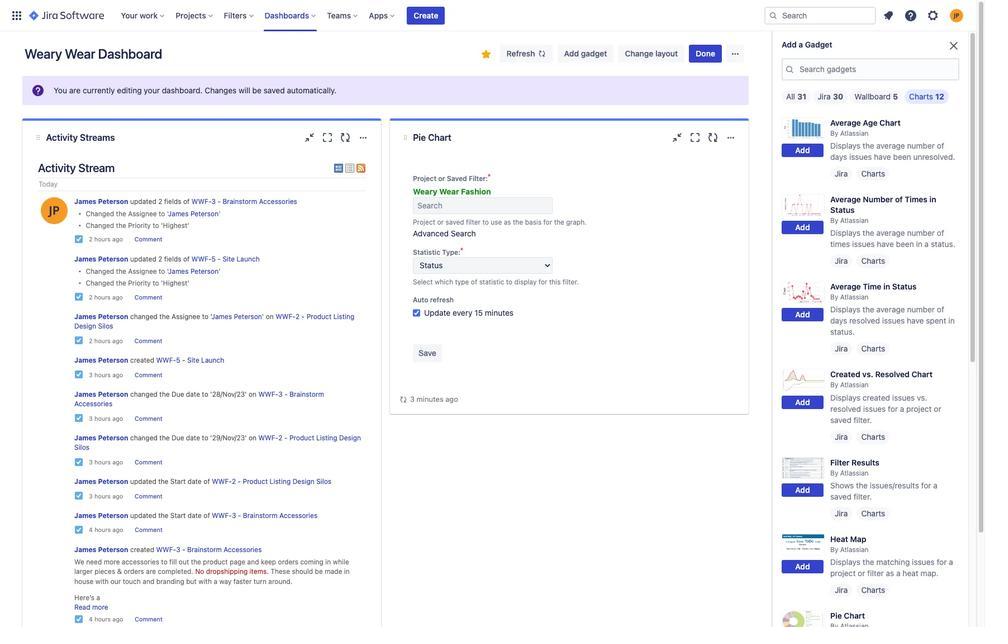 Task type: locate. For each thing, give the bounding box(es) containing it.
hours for james peterson updated the start date of wwf-3 - brainstorm accessories
[[95, 527, 111, 534]]

date for james peterson updated the start date of wwf-3 - brainstorm accessories
[[188, 512, 202, 520]]

0 horizontal spatial 5
[[176, 356, 180, 365]]

1 vertical spatial minutes
[[417, 395, 444, 404]]

project inside project or saved filter to use as the basis for the graph. advanced search
[[413, 218, 436, 226]]

jira for average time in status
[[835, 344, 848, 354]]

wwf-2 - product listing design silos link for '29/nov/23'
[[74, 434, 361, 452]]

more dashboard actions image
[[729, 47, 743, 60]]

days inside average time in status by atlassian displays the average number of days resolved issues have spent in status.
[[831, 316, 848, 326]]

0 vertical spatial activity
[[46, 133, 78, 143]]

comment link up james peterson updated the start date of wwf-3 - brainstorm accessories
[[135, 493, 163, 500]]

wwf-3 - brainstorm accessories link for changed the due date to '28/nov/23' on
[[74, 390, 324, 408]]

1 vertical spatial are
[[146, 568, 156, 576]]

5 right wallboard
[[894, 92, 899, 101]]

0 vertical spatial pie chart
[[413, 133, 452, 143]]

project or saved filter to use as the basis for the graph. advanced search
[[413, 218, 587, 238]]

2 vertical spatial have
[[908, 316, 925, 326]]

1 number from the top
[[908, 141, 935, 150]]

1 horizontal spatial pie chart
[[831, 611, 866, 621]]

5 atlassian from the top
[[841, 469, 869, 477]]

by inside average age chart by atlassian displays the average number of days issues have been unresolved.
[[831, 129, 839, 138]]

comment up james peterson created wwf-3 - brainstorm accessories at the bottom
[[135, 527, 163, 534]]

3 2 hours ago from the top
[[89, 338, 123, 344]]

add button down average time in status image
[[782, 308, 824, 321]]

3 task image from the top
[[74, 370, 83, 379]]

on for changed the due date to '28/nov/23' on
[[249, 390, 257, 399]]

priority for wwf-3 - brainstorm accessories
[[128, 221, 151, 230]]

charts up number
[[862, 169, 886, 178]]

0 vertical spatial site
[[223, 255, 235, 263]]

1 due from the top
[[172, 390, 184, 399]]

5 task image from the top
[[74, 615, 83, 624]]

atlassian down created at bottom right
[[841, 381, 869, 389]]

silos
[[98, 322, 113, 331], [74, 444, 89, 452], [317, 478, 332, 486]]

2 start from the top
[[170, 512, 186, 520]]

1 horizontal spatial be
[[315, 568, 323, 576]]

'highest' up james peterson changed the assignee to ' james peterson ' on
[[161, 279, 189, 288]]

wear for fashion
[[440, 187, 459, 196]]

2 task image from the top
[[74, 336, 83, 345]]

wear up currently
[[65, 46, 95, 62]]

resolved down time
[[850, 316, 881, 326]]

of inside average time in status by atlassian displays the average number of days resolved issues have spent in status.
[[938, 305, 945, 314]]

add a gadget
[[782, 40, 833, 49]]

pie
[[413, 133, 426, 143], [831, 611, 843, 621]]

date for james peterson changed the due date to '29/nov/23' on
[[186, 434, 200, 442]]

hours for james peterson created wwf-5 - site launch
[[94, 372, 111, 378]]

issues inside average time in status by atlassian displays the average number of days resolved issues have spent in status.
[[883, 316, 905, 326]]

vs.
[[863, 370, 874, 379], [918, 393, 928, 402]]

james peterson changed the assignee to ' james peterson ' on
[[74, 312, 276, 321]]

peterson for james peterson created wwf-3 - brainstorm accessories
[[98, 545, 128, 554]]

2 3 hours ago from the top
[[89, 415, 123, 422]]

due down james peterson created wwf-5 - site launch
[[172, 390, 184, 399]]

0 vertical spatial silos
[[98, 322, 113, 331]]

your work
[[121, 10, 158, 20]]

2 days from the top
[[831, 316, 848, 326]]

and right touch
[[143, 577, 154, 586]]

site
[[223, 255, 235, 263], [187, 356, 199, 365]]

average inside average age chart by atlassian displays the average number of days issues have been unresolved.
[[831, 118, 862, 127]]

3 hours ago for created
[[89, 372, 123, 378]]

by right average age chart image
[[831, 129, 839, 138]]

comment up james peterson changed the due date to '29/nov/23' on
[[135, 415, 163, 422]]

5 displays from the top
[[831, 557, 861, 567]]

an arrow curved in a circular way on the button that refreshes the dashboard image
[[399, 395, 408, 404]]

for right basis
[[544, 218, 553, 226]]

orders up these
[[278, 558, 299, 566]]

created for accessories
[[130, 545, 154, 554]]

displays inside average age chart by atlassian displays the average number of days issues have been unresolved.
[[831, 141, 861, 150]]

average inside average time in status by atlassian displays the average number of days resolved issues have spent in status.
[[877, 305, 906, 314]]

1 task image from the top
[[74, 293, 83, 302]]

charts up time
[[862, 256, 886, 266]]

0 vertical spatial launch
[[237, 255, 260, 263]]

0 vertical spatial resolved
[[850, 316, 881, 326]]

touch
[[123, 577, 141, 586]]

accessories inside the james peterson updated 2 fields of wwf-3 - brainstorm accessories changed the assignee to ' james peterson ' changed the priority to 'highest'
[[259, 197, 297, 205]]

1 horizontal spatial are
[[146, 568, 156, 576]]

assignee inside the james peterson updated 2 fields of wwf-3 - brainstorm accessories changed the assignee to ' james peterson ' changed the priority to 'highest'
[[128, 210, 157, 218]]

3 atlassian from the top
[[841, 293, 869, 302]]

2 vertical spatial design
[[293, 478, 315, 486]]

project
[[907, 404, 932, 414], [831, 569, 856, 578]]

updated inside the james peterson updated 2 fields of wwf-3 - brainstorm accessories changed the assignee to ' james peterson ' changed the priority to 'highest'
[[130, 197, 156, 205]]

on for changed the due date to '29/nov/23' on
[[249, 434, 257, 442]]

2 2 hours ago from the top
[[89, 294, 123, 301]]

peterson for james peterson created wwf-5 - site launch
[[98, 356, 128, 365]]

1 atlassian from the top
[[841, 129, 869, 138]]

james for james peterson created wwf-3 - brainstorm accessories
[[74, 545, 96, 554]]

2 hours ago for updated 2 fields of
[[89, 294, 123, 301]]

the inside average time in status by atlassian displays the average number of days resolved issues have spent in status.
[[863, 305, 875, 314]]

in inside we need more accessories to fill out the product page and keep orders coming in while larger pieces & orders are completed.
[[326, 558, 331, 566]]

1 horizontal spatial launch
[[237, 255, 260, 263]]

2 atlassian from the top
[[841, 216, 869, 225]]

maximize pie chart image
[[689, 131, 702, 144]]

on
[[266, 312, 274, 321], [249, 390, 257, 399], [249, 434, 257, 442]]

ago
[[112, 236, 123, 243], [112, 294, 123, 301], [112, 338, 123, 344], [112, 372, 123, 378], [446, 395, 458, 404], [112, 415, 123, 422], [112, 459, 123, 466], [112, 493, 123, 500], [113, 527, 123, 534], [113, 616, 123, 623]]

2 by from the top
[[831, 216, 839, 225]]

1 4 from the top
[[89, 527, 93, 534]]

more actions for activity streams gadget image
[[357, 131, 370, 144]]

0 vertical spatial status
[[831, 205, 855, 215]]

peterson for james peterson updated the start date of wwf-2 - product listing design silos
[[98, 478, 128, 486]]

search field down fashion
[[413, 197, 553, 214]]

refresh pie chart image
[[707, 131, 720, 144]]

launch inside james peterson updated 2 fields of wwf-5 - site launch changed the assignee to ' james peterson ' changed the priority to 'highest'
[[237, 255, 260, 263]]

atlassian down time
[[841, 293, 869, 302]]

heat map image
[[782, 534, 825, 556]]

add button
[[782, 144, 824, 157], [782, 221, 824, 234], [782, 308, 824, 321], [782, 396, 824, 409], [782, 484, 824, 497], [782, 560, 824, 574]]

1 horizontal spatial weary
[[413, 187, 438, 196]]

wear inside the pie chart region
[[440, 187, 459, 196]]

your profile and settings image
[[951, 9, 964, 22]]

1 horizontal spatial orders
[[278, 558, 299, 566]]

1 priority from the top
[[128, 221, 151, 230]]

2 with from the left
[[199, 577, 212, 586]]

1 'highest' from the top
[[161, 221, 189, 230]]

1 4 hours ago from the top
[[89, 527, 123, 534]]

date for james peterson updated the start date of wwf-2 - product listing design silos
[[188, 478, 202, 486]]

1 vertical spatial vs.
[[918, 393, 928, 402]]

Auto refresh checkbox
[[413, 308, 420, 319]]

james
[[74, 197, 96, 205], [168, 210, 189, 218], [74, 255, 96, 263], [168, 267, 189, 276], [74, 312, 96, 321], [212, 312, 232, 321], [74, 356, 96, 365], [74, 390, 96, 399], [74, 434, 96, 442], [74, 478, 96, 486], [74, 512, 96, 520], [74, 545, 96, 554]]

this
[[550, 278, 561, 286]]

saved up search
[[446, 218, 464, 226]]

2 'highest' from the top
[[161, 279, 189, 288]]

0 vertical spatial search field
[[765, 6, 877, 24]]

0 vertical spatial 2 hours ago
[[89, 236, 123, 243]]

changed for changed the due date to '29/nov/23' on
[[130, 434, 158, 442]]

be down coming
[[315, 568, 323, 576]]

5 add button from the top
[[782, 484, 824, 497]]

'29/nov/23'
[[210, 434, 247, 442]]

of inside average age chart by atlassian displays the average number of days issues have been unresolved.
[[938, 141, 945, 150]]

activity
[[46, 133, 78, 143], [38, 161, 76, 174]]

1 vertical spatial as
[[887, 569, 895, 578]]

6 add button from the top
[[782, 560, 824, 574]]

0 vertical spatial product
[[307, 312, 332, 321]]

pie up project or saved filter:
[[413, 133, 426, 143]]

2 priority from the top
[[128, 279, 151, 288]]

refresh image
[[538, 49, 547, 58]]

activity up activity stream
[[46, 133, 78, 143]]

activity for activity stream
[[38, 161, 76, 174]]

1 vertical spatial fields
[[164, 255, 182, 263]]

filter. up results
[[854, 415, 872, 425]]

comment link down james peterson updated 2 fields of wwf-5 - site launch changed the assignee to ' james peterson ' changed the priority to 'highest'
[[135, 294, 162, 301]]

0 horizontal spatial search field
[[413, 197, 553, 214]]

heat
[[831, 534, 849, 544]]

james for james peterson changed the assignee to ' james peterson ' on
[[74, 312, 96, 321]]

'highest' inside the james peterson updated 2 fields of wwf-3 - brainstorm accessories changed the assignee to ' james peterson ' changed the priority to 'highest'
[[161, 221, 189, 230]]

5 down the james peterson updated 2 fields of wwf-3 - brainstorm accessories changed the assignee to ' james peterson ' changed the priority to 'highest'
[[212, 255, 216, 263]]

3 number from the top
[[908, 305, 935, 314]]

displays inside heat map by atlassian displays the matching issues for a project or filter as a heat map.
[[831, 557, 861, 567]]

peterson for james peterson updated the start date of wwf-3 - brainstorm accessories
[[98, 512, 128, 520]]

updated inside james peterson updated 2 fields of wwf-5 - site launch changed the assignee to ' james peterson ' changed the priority to 'highest'
[[130, 255, 156, 263]]

0 vertical spatial fields
[[164, 197, 182, 205]]

charts down the "matching"
[[862, 585, 886, 595]]

2 vertical spatial product
[[243, 478, 268, 486]]

comment up james peterson updated the start date of wwf-3 - brainstorm accessories
[[135, 493, 163, 500]]

'28/nov/23'
[[210, 390, 247, 399]]

by down heat
[[831, 546, 839, 554]]

2 vertical spatial on
[[249, 434, 257, 442]]

filter. right the this
[[563, 278, 579, 286]]

task image
[[74, 293, 83, 302], [74, 336, 83, 345], [74, 370, 83, 379], [74, 492, 83, 501], [74, 615, 83, 624]]

5 inside james peterson updated 2 fields of wwf-5 - site launch changed the assignee to ' james peterson ' changed the priority to 'highest'
[[212, 255, 216, 263]]

5
[[894, 92, 899, 101], [212, 255, 216, 263], [176, 356, 180, 365]]

4 by from the top
[[831, 381, 839, 389]]

fields for wwf-3 - brainstorm accessories
[[164, 197, 182, 205]]

editing
[[117, 86, 142, 95]]

task image for james peterson updated the start date of wwf-3 - brainstorm accessories
[[74, 526, 83, 535]]

None submit
[[413, 344, 442, 362]]

pie chart region
[[399, 154, 740, 405]]

primary element
[[7, 0, 765, 31]]

atlassian inside average age chart by atlassian displays the average number of days issues have been unresolved.
[[841, 129, 869, 138]]

4 displays from the top
[[831, 393, 861, 402]]

weary
[[25, 46, 62, 62], [413, 187, 438, 196]]

created vs. resolved chart by atlassian displays created issues vs. resolved issues for a project or saved filter.
[[831, 370, 942, 425]]

jira software image
[[29, 9, 104, 22], [29, 9, 104, 22]]

0 horizontal spatial status
[[831, 205, 855, 215]]

with down no
[[199, 577, 212, 586]]

1 vertical spatial assignee
[[128, 267, 157, 276]]

priority inside james peterson updated 2 fields of wwf-5 - site launch changed the assignee to ' james peterson ' changed the priority to 'highest'
[[128, 279, 151, 288]]

0 vertical spatial more
[[104, 558, 120, 566]]

1 updated from the top
[[130, 197, 156, 205]]

2 vertical spatial filter.
[[854, 492, 872, 501]]

updated for james peterson updated 2 fields of wwf-3 - brainstorm accessories changed the assignee to ' james peterson ' changed the priority to 'highest'
[[130, 197, 156, 205]]

no dropshipping items.
[[195, 568, 269, 576]]

project inside heat map by atlassian displays the matching issues for a project or filter as a heat map.
[[831, 569, 856, 578]]

average
[[877, 141, 906, 150], [877, 228, 906, 238], [877, 305, 906, 314]]

0 vertical spatial project
[[907, 404, 932, 414]]

1 vertical spatial 2 hours ago
[[89, 294, 123, 301]]

wallboard 5
[[855, 92, 899, 101]]

date down james peterson updated the start date of wwf-2 - product listing design silos
[[188, 512, 202, 520]]

3 updated from the top
[[130, 478, 156, 486]]

search field inside banner
[[765, 6, 877, 24]]

project up weary wear fashion
[[413, 174, 437, 183]]

1 vertical spatial weary
[[413, 187, 438, 196]]

1 vertical spatial 5
[[212, 255, 216, 263]]

are down accessories
[[146, 568, 156, 576]]

0 horizontal spatial vs.
[[863, 370, 874, 379]]

4 3 hours ago from the top
[[89, 493, 123, 500]]

use
[[491, 218, 502, 226]]

charts
[[910, 92, 934, 101], [862, 169, 886, 178], [862, 256, 886, 266], [862, 344, 886, 354], [862, 432, 886, 441], [862, 509, 886, 518], [862, 585, 886, 595]]

by inside average time in status by atlassian displays the average number of days resolved issues have spent in status.
[[831, 293, 839, 302]]

james peterson link
[[74, 197, 128, 205], [168, 210, 219, 218], [74, 255, 128, 263], [168, 267, 219, 276], [74, 312, 128, 321], [212, 312, 262, 321], [74, 356, 128, 365], [74, 390, 128, 399], [74, 434, 128, 442], [74, 478, 128, 486], [74, 512, 128, 520], [74, 545, 128, 554]]

site inside james peterson updated 2 fields of wwf-5 - site launch changed the assignee to ' james peterson ' changed the priority to 'highest'
[[223, 255, 235, 263]]

3 displays from the top
[[831, 305, 861, 314]]

minimize pie chart image
[[671, 131, 684, 144]]

3 hours ago for changed the due date to '28/nov/23' on
[[89, 415, 123, 422]]

should
[[292, 568, 313, 576]]

days inside average age chart by atlassian displays the average number of days issues have been unresolved.
[[831, 152, 848, 162]]

0 vertical spatial changed
[[130, 312, 158, 321]]

3 3 hours ago from the top
[[89, 459, 123, 466]]

date left '29/nov/23'
[[186, 434, 200, 442]]

2 vertical spatial created
[[130, 545, 154, 554]]

4 hours ago for created
[[89, 616, 123, 623]]

1 horizontal spatial filter
[[868, 569, 884, 578]]

1 vertical spatial wwf-2 - product listing design silos link
[[74, 434, 361, 452]]

fill
[[169, 558, 177, 566]]

5 up james peterson changed the due date to '28/nov/23' on
[[176, 356, 180, 365]]

2 number from the top
[[908, 228, 935, 238]]

silos for wwf-2 - product listing design silos link corresponding to '29/nov/23'
[[74, 444, 89, 452]]

matching
[[877, 557, 911, 567]]

add button for displays created issues vs. resolved issues for a project or saved filter.
[[782, 396, 824, 409]]

hours for james peterson changed the due date to '28/nov/23' on
[[94, 415, 111, 422]]

1 by from the top
[[831, 129, 839, 138]]

0 vertical spatial vs.
[[863, 370, 874, 379]]

3 average from the top
[[831, 282, 862, 291]]

0 vertical spatial status.
[[932, 239, 956, 249]]

james for james peterson changed the due date to '29/nov/23' on
[[74, 434, 96, 442]]

1 vertical spatial start
[[170, 512, 186, 520]]

0 vertical spatial minutes
[[485, 308, 514, 318]]

changed
[[130, 312, 158, 321], [130, 390, 158, 399], [130, 434, 158, 442]]

0 horizontal spatial project
[[831, 569, 856, 578]]

a inside created vs. resolved chart by atlassian displays created issues vs. resolved issues for a project or saved filter.
[[901, 404, 905, 414]]

gadget
[[806, 40, 833, 49]]

0 horizontal spatial weary
[[25, 46, 62, 62]]

jira for filter results
[[835, 509, 848, 518]]

updated for james peterson updated the start date of wwf-3 - brainstorm accessories
[[130, 512, 156, 520]]

peterson for james peterson changed the due date to '29/nov/23' on
[[98, 434, 128, 442]]

basis
[[525, 218, 542, 226]]

comment for ' on
[[135, 338, 162, 344]]

average for displays
[[831, 118, 862, 127]]

wwf-2 - product listing design silos link
[[74, 312, 355, 331], [74, 434, 361, 452], [212, 478, 332, 486]]

due for '29/nov/23'
[[172, 434, 184, 442]]

add button down created vs. resolved chart image
[[782, 396, 824, 409]]

- inside the james peterson updated 2 fields of wwf-3 - brainstorm accessories changed the assignee to ' james peterson ' changed the priority to 'highest'
[[218, 197, 221, 205]]

with
[[95, 577, 109, 586], [199, 577, 212, 586]]

6 by from the top
[[831, 546, 839, 554]]

average for atlassian
[[831, 282, 862, 291]]

listing
[[334, 312, 355, 321], [316, 434, 337, 442], [270, 478, 291, 486]]

orders up touch
[[124, 568, 144, 576]]

have up time
[[878, 239, 895, 249]]

add button for shows the issues/results for a saved filter.
[[782, 484, 824, 497]]

james peterson updated 2 fields of wwf-3 - brainstorm accessories changed the assignee to ' james peterson ' changed the priority to 'highest'
[[74, 197, 297, 230]]

create
[[414, 10, 439, 20]]

advanced search link
[[413, 229, 476, 238]]

resolved inside created vs. resolved chart by atlassian displays created issues vs. resolved issues for a project or saved filter.
[[831, 404, 862, 414]]

1 vertical spatial 4 hours ago
[[89, 616, 123, 623]]

displays
[[831, 141, 861, 150], [831, 228, 861, 238], [831, 305, 861, 314], [831, 393, 861, 402], [831, 557, 861, 567]]

'highest' up james peterson updated 2 fields of wwf-5 - site launch changed the assignee to ' james peterson ' changed the priority to 'highest'
[[161, 221, 189, 230]]

wwf- inside the james peterson updated 2 fields of wwf-3 - brainstorm accessories changed the assignee to ' james peterson ' changed the priority to 'highest'
[[192, 197, 212, 205]]

due down wwf-3 - brainstorm accessories
[[172, 434, 184, 442]]

1 changed from the top
[[130, 312, 158, 321]]

comment down james peterson created wwf-5 - site launch
[[135, 372, 163, 378]]

1 add button from the top
[[782, 144, 824, 157]]

all
[[787, 92, 796, 101]]

as
[[504, 218, 511, 226], [887, 569, 895, 578]]

resolved inside average time in status by atlassian displays the average number of days resolved issues have spent in status.
[[850, 316, 881, 326]]

filters button
[[221, 6, 258, 24]]

as right the use at top
[[504, 218, 511, 226]]

project for project or saved filter:
[[413, 174, 437, 183]]

4 task image from the top
[[74, 526, 83, 535]]

or inside heat map by atlassian displays the matching issues for a project or filter as a heat map.
[[858, 569, 866, 578]]

stream
[[78, 161, 115, 174]]

comment link down touch
[[135, 616, 163, 623]]

1 horizontal spatial with
[[199, 577, 212, 586]]

jira for average age chart
[[835, 169, 848, 178]]

number up spent at the right bottom of page
[[908, 305, 935, 314]]

peterson for james peterson changed the due date to '28/nov/23' on
[[98, 390, 128, 399]]

2 wwf-2 - product listing design silos from the top
[[74, 434, 361, 452]]

1 vertical spatial listing
[[316, 434, 337, 442]]

have down age
[[875, 152, 892, 162]]

done link
[[690, 45, 722, 63]]

0 vertical spatial 4
[[89, 527, 93, 534]]

2 displays from the top
[[831, 228, 861, 238]]

wwf- inside james peterson updated 2 fields of wwf-5 - site launch changed the assignee to ' james peterson ' changed the priority to 'highest'
[[192, 255, 212, 263]]

james peterson created wwf-5 - site launch
[[74, 356, 224, 365]]

saved up filter
[[831, 415, 852, 425]]

1 average from the top
[[831, 118, 862, 127]]

by inside created vs. resolved chart by atlassian displays created issues vs. resolved issues for a project or saved filter.
[[831, 381, 839, 389]]

1 vertical spatial status
[[893, 282, 917, 291]]

peterson for james peterson updated 2 fields of wwf-5 - site launch changed the assignee to ' james peterson ' changed the priority to 'highest'
[[98, 255, 128, 263]]

0 horizontal spatial as
[[504, 218, 511, 226]]

average down time
[[877, 305, 906, 314]]

project or saved filter:
[[413, 174, 488, 183]]

by up times on the top
[[831, 216, 839, 225]]

status. inside average time in status by atlassian displays the average number of days resolved issues have spent in status.
[[831, 327, 855, 337]]

4 changed from the top
[[86, 279, 114, 288]]

3 by from the top
[[831, 293, 839, 302]]

and up items.
[[247, 558, 259, 566]]

charts up resolved
[[862, 344, 886, 354]]

task image
[[74, 235, 83, 244], [74, 414, 83, 423], [74, 458, 83, 467], [74, 526, 83, 535]]

1 vertical spatial search field
[[413, 197, 553, 214]]

1 vertical spatial priority
[[128, 279, 151, 288]]

charts 12
[[910, 92, 945, 101]]

appswitcher icon image
[[10, 9, 23, 22]]

by down created at bottom right
[[831, 381, 839, 389]]

created down resolved
[[863, 393, 891, 402]]

for up map.
[[937, 557, 947, 567]]

atlassian down age
[[841, 129, 869, 138]]

been left unresolved.
[[894, 152, 912, 162]]

1 average from the top
[[877, 141, 906, 150]]

2 vertical spatial average
[[831, 282, 862, 291]]

average down age
[[877, 141, 906, 150]]

0 vertical spatial assignee
[[128, 210, 157, 218]]

1 displays from the top
[[831, 141, 861, 150]]

0 horizontal spatial pie
[[413, 133, 426, 143]]

task image for james peterson changed the due date to '29/nov/23' on
[[74, 458, 83, 467]]

1 vertical spatial pie
[[831, 611, 843, 621]]

2 average from the top
[[877, 228, 906, 238]]

1 vertical spatial be
[[315, 568, 323, 576]]

made
[[325, 568, 342, 576]]

1 vertical spatial orders
[[124, 568, 144, 576]]

status
[[831, 205, 855, 215], [893, 282, 917, 291]]

filter. down shows
[[854, 492, 872, 501]]

6 atlassian from the top
[[841, 546, 869, 554]]

updated for james peterson updated the start date of wwf-2 - product listing design silos
[[130, 478, 156, 486]]

comment link up james peterson created wwf-5 - site launch
[[135, 338, 162, 344]]

by down filter
[[831, 469, 839, 477]]

'
[[167, 210, 168, 218], [219, 210, 221, 218], [167, 267, 168, 276], [219, 267, 221, 276], [210, 312, 212, 321], [262, 312, 264, 321]]

chart up project or saved filter:
[[428, 133, 452, 143]]

0 vertical spatial are
[[69, 86, 81, 95]]

jira for heat map
[[835, 585, 848, 595]]

3 average from the top
[[877, 305, 906, 314]]

faster
[[234, 577, 252, 586]]

charts up results
[[862, 432, 886, 441]]

search
[[451, 229, 476, 238]]

0 vertical spatial design
[[74, 322, 96, 331]]

wwf-3 - brainstorm accessories link
[[192, 197, 297, 205], [74, 390, 324, 408], [212, 512, 318, 520], [156, 545, 262, 554]]

for down resolved
[[889, 404, 899, 414]]

you
[[54, 86, 67, 95]]

add for average age chart
[[796, 146, 811, 155]]

2 vertical spatial 2 hours ago
[[89, 338, 123, 344]]

change layout
[[625, 49, 678, 58]]

resolved down created at bottom right
[[831, 404, 862, 414]]

weary down project or saved filter:
[[413, 187, 438, 196]]

0 vertical spatial 5
[[894, 92, 899, 101]]

add button for displays the average number of days resolved issues have spent in status.
[[782, 308, 824, 321]]

by inside heat map by atlassian displays the matching issues for a project or filter as a heat map.
[[831, 546, 839, 554]]

atlassian down map
[[841, 546, 869, 554]]

changed down james peterson created wwf-5 - site launch
[[130, 390, 158, 399]]

for inside heat map by atlassian displays the matching issues for a project or filter as a heat map.
[[937, 557, 947, 567]]

start for wwf-3 - brainstorm accessories
[[170, 512, 186, 520]]

page
[[230, 558, 246, 566]]

average left age
[[831, 118, 862, 127]]

add button for displays the matching issues for a project or filter as a heat map.
[[782, 560, 824, 574]]

5 by from the top
[[831, 469, 839, 477]]

more up 'pieces'
[[104, 558, 120, 566]]

Search gadgets field
[[797, 59, 959, 79]]

3 inside the pie chart region
[[410, 395, 415, 404]]

charts up map
[[862, 509, 886, 518]]

2 changed from the top
[[86, 221, 114, 230]]

1 days from the top
[[831, 152, 848, 162]]

1 vertical spatial more
[[92, 603, 108, 612]]

wwf-5 - site launch link for created
[[156, 356, 224, 365]]

1 vertical spatial changed
[[130, 390, 158, 399]]

be inside these should be made in house with our touch and branding but with a way faster turn around.
[[315, 568, 323, 576]]

0 vertical spatial wwf-5 - site launch link
[[192, 255, 260, 263]]

2 average from the top
[[831, 195, 862, 204]]

project up advanced
[[413, 218, 436, 226]]

comment link up james peterson created wwf-3 - brainstorm accessories at the bottom
[[135, 527, 163, 534]]

2 add button from the top
[[782, 221, 824, 234]]

1 project from the top
[[413, 174, 437, 183]]

0 vertical spatial orders
[[278, 558, 299, 566]]

be
[[253, 86, 262, 95], [315, 568, 323, 576]]

add for filter results
[[796, 485, 811, 495]]

0 vertical spatial weary
[[25, 46, 62, 62]]

design
[[74, 322, 96, 331], [339, 434, 361, 442], [293, 478, 315, 486]]

comment link down james peterson created wwf-5 - site launch
[[135, 372, 163, 378]]

1 vertical spatial average
[[831, 195, 862, 204]]

time
[[864, 282, 882, 291]]

0 vertical spatial days
[[831, 152, 848, 162]]

pie chart up project or saved filter:
[[413, 133, 452, 143]]

3
[[212, 197, 216, 205], [89, 372, 93, 378], [279, 390, 283, 399], [410, 395, 415, 404], [89, 415, 93, 422], [89, 459, 93, 466], [89, 493, 93, 500], [232, 512, 236, 520], [176, 545, 180, 554]]

add button for displays the average number of days issues have been unresolved.
[[782, 144, 824, 157]]

2 task image from the top
[[74, 414, 83, 423]]

fields inside james peterson updated 2 fields of wwf-5 - site launch changed the assignee to ' james peterson ' changed the priority to 'highest'
[[164, 255, 182, 263]]

average for status
[[831, 195, 862, 204]]

but
[[186, 577, 197, 586]]

2 vertical spatial silos
[[317, 478, 332, 486]]

created inside created vs. resolved chart by atlassian displays created issues vs. resolved issues for a project or saved filter.
[[863, 393, 891, 402]]

2 vertical spatial listing
[[270, 478, 291, 486]]

0 horizontal spatial be
[[253, 86, 262, 95]]

close icon image
[[948, 39, 961, 53]]

4 updated from the top
[[130, 512, 156, 520]]

3 changed from the top
[[86, 267, 114, 276]]

display
[[515, 278, 537, 286]]

chart right resolved
[[912, 370, 933, 379]]

status up times on the top
[[831, 205, 855, 215]]

fields
[[164, 197, 182, 205], [164, 255, 182, 263]]

for inside filter results by atlassian shows the issues/results for a saved filter.
[[922, 481, 932, 490]]

2 vertical spatial changed
[[130, 434, 158, 442]]

1 wwf-2 - product listing design silos from the top
[[74, 312, 355, 331]]

for
[[544, 218, 553, 226], [539, 278, 548, 286], [889, 404, 899, 414], [922, 481, 932, 490], [937, 557, 947, 567]]

displays inside average number of times in status by atlassian displays the average number of times issues have been in a status.
[[831, 228, 861, 238]]

1 horizontal spatial site
[[223, 255, 235, 263]]

0 horizontal spatial filter
[[466, 218, 481, 226]]

priority inside the james peterson updated 2 fields of wwf-3 - brainstorm accessories changed the assignee to ' james peterson ' changed the priority to 'highest'
[[128, 221, 151, 230]]

1 vertical spatial wear
[[440, 187, 459, 196]]

0 horizontal spatial launch
[[201, 356, 224, 365]]

1 vertical spatial filter
[[868, 569, 884, 578]]

3 task image from the top
[[74, 458, 83, 467]]

1 horizontal spatial status
[[893, 282, 917, 291]]

0 vertical spatial project
[[413, 174, 437, 183]]

activity up today
[[38, 161, 76, 174]]

0 vertical spatial wear
[[65, 46, 95, 62]]

1 vertical spatial on
[[249, 390, 257, 399]]

2 project from the top
[[413, 218, 436, 226]]

add button down "average number of times in status" image
[[782, 221, 824, 234]]

saved inside filter results by atlassian shows the issues/results for a saved filter.
[[831, 492, 852, 501]]

1 2 hours ago from the top
[[89, 236, 123, 243]]

2 due from the top
[[172, 434, 184, 442]]

saved
[[264, 86, 285, 95], [446, 218, 464, 226], [831, 415, 852, 425], [831, 492, 852, 501]]

comment link for james peterson changed the due date to '28/nov/23' on
[[135, 415, 163, 422]]

chart inside created vs. resolved chart by atlassian displays created issues vs. resolved issues for a project or saved filter.
[[912, 370, 933, 379]]

jira 30
[[818, 92, 844, 101]]

3 inside the james peterson updated 2 fields of wwf-3 - brainstorm accessories changed the assignee to ' james peterson ' changed the priority to 'highest'
[[212, 197, 216, 205]]

number inside average number of times in status by atlassian displays the average number of times issues have been in a status.
[[908, 228, 935, 238]]

1 horizontal spatial wear
[[440, 187, 459, 196]]

comment link for james peterson updated the start date of wwf-3 - brainstorm accessories
[[135, 527, 163, 534]]

of inside james peterson updated 2 fields of wwf-5 - site launch changed the assignee to ' james peterson ' changed the priority to 'highest'
[[183, 255, 190, 263]]

average inside average number of times in status by atlassian displays the average number of times issues have been in a status.
[[877, 228, 906, 238]]

as down the "matching"
[[887, 569, 895, 578]]

are right you
[[69, 86, 81, 95]]

4 for updated the start date of
[[89, 527, 93, 534]]

atlassian inside average number of times in status by atlassian displays the average number of times issues have been in a status.
[[841, 216, 869, 225]]

start for wwf-2 - product listing design silos
[[170, 478, 186, 486]]

banner
[[0, 0, 977, 31]]

turn
[[254, 577, 267, 586]]

2 hours ago
[[89, 236, 123, 243], [89, 294, 123, 301], [89, 338, 123, 344]]

out
[[179, 558, 189, 566]]

0 horizontal spatial minutes
[[417, 395, 444, 404]]

1 horizontal spatial and
[[247, 558, 259, 566]]

map.
[[921, 569, 939, 578]]

wear
[[65, 46, 95, 62], [440, 187, 459, 196]]

2 updated from the top
[[130, 255, 156, 263]]

1 vertical spatial status.
[[831, 327, 855, 337]]

assignee
[[128, 210, 157, 218], [128, 267, 157, 276], [172, 312, 200, 321]]

have left spent at the right bottom of page
[[908, 316, 925, 326]]

of inside the pie chart region
[[471, 278, 478, 286]]

3 changed from the top
[[130, 434, 158, 442]]

2 hours ago for changed the assignee to '
[[89, 338, 123, 344]]

4 down read more link
[[89, 616, 93, 623]]

3 add button from the top
[[782, 308, 824, 321]]

saved down shows
[[831, 492, 852, 501]]

3 hours ago
[[89, 372, 123, 378], [89, 415, 123, 422], [89, 459, 123, 466], [89, 493, 123, 500]]

4 add button from the top
[[782, 396, 824, 409]]

comment up james peterson created wwf-5 - site launch
[[135, 338, 162, 344]]

charts for vs.
[[862, 432, 886, 441]]

1 fields from the top
[[164, 197, 182, 205]]

priority up james peterson updated 2 fields of wwf-5 - site launch changed the assignee to ' james peterson ' changed the priority to 'highest'
[[128, 221, 151, 230]]

be right will
[[253, 86, 262, 95]]

project down resolved
[[907, 404, 932, 414]]

1 3 hours ago from the top
[[89, 372, 123, 378]]

'highest' for wwf-3 - brainstorm accessories
[[161, 221, 189, 230]]

add for average number of times in status
[[796, 222, 811, 232]]

displays inside created vs. resolved chart by atlassian displays created issues vs. resolved issues for a project or saved filter.
[[831, 393, 861, 402]]

Search field
[[765, 6, 877, 24], [413, 197, 553, 214]]

weary for weary wear dashboard
[[25, 46, 62, 62]]

settings image
[[927, 9, 940, 22]]

number inside average age chart by atlassian displays the average number of days issues have been unresolved.
[[908, 141, 935, 150]]

1 vertical spatial silos
[[74, 444, 89, 452]]

wwf-2 - product listing design silos
[[74, 312, 355, 331], [74, 434, 361, 452]]

add button down "heat map" image
[[782, 560, 824, 574]]

add button down average age chart image
[[782, 144, 824, 157]]

1 vertical spatial project
[[413, 218, 436, 226]]

2 changed from the top
[[130, 390, 158, 399]]

2 horizontal spatial 5
[[894, 92, 899, 101]]

by inside filter results by atlassian shows the issues/results for a saved filter.
[[831, 469, 839, 477]]

none submit inside the pie chart region
[[413, 344, 442, 362]]

status inside average time in status by atlassian displays the average number of days resolved issues have spent in status.
[[893, 282, 917, 291]]

4 hours ago for updated the start date of
[[89, 527, 123, 534]]

been inside average number of times in status by atlassian displays the average number of times issues have been in a status.
[[897, 239, 915, 249]]

comment link up james peterson changed the due date to '29/nov/23' on
[[135, 415, 163, 422]]

search field up gadget
[[765, 6, 877, 24]]

comment down james peterson changed the due date to '29/nov/23' on
[[135, 459, 163, 466]]

filter down the "matching"
[[868, 569, 884, 578]]

4 atlassian from the top
[[841, 381, 869, 389]]

charts for map
[[862, 585, 886, 595]]

2 4 from the top
[[89, 616, 93, 623]]

comment for james peterson updated the start date of wwf-3 - brainstorm accessories
[[135, 527, 163, 534]]

date up james peterson updated the start date of wwf-3 - brainstorm accessories
[[188, 478, 202, 486]]

average number of times in status by atlassian displays the average number of times issues have been in a status.
[[831, 195, 956, 249]]

1 start from the top
[[170, 478, 186, 486]]

0 horizontal spatial and
[[143, 577, 154, 586]]

status.
[[932, 239, 956, 249], [831, 327, 855, 337]]

or
[[439, 174, 445, 183], [438, 218, 444, 226], [935, 404, 942, 414], [858, 569, 866, 578]]

2 4 hours ago from the top
[[89, 616, 123, 623]]

updated
[[130, 197, 156, 205], [130, 255, 156, 263], [130, 478, 156, 486], [130, 512, 156, 520]]

4 task image from the top
[[74, 492, 83, 501]]

wwf-3 - brainstorm accessories link for updated 2 fields of
[[192, 197, 297, 205]]

in up made
[[326, 558, 331, 566]]

updated for james peterson updated 2 fields of wwf-5 - site launch changed the assignee to ' james peterson ' changed the priority to 'highest'
[[130, 255, 156, 263]]

1 horizontal spatial 5
[[212, 255, 216, 263]]

accessories
[[259, 197, 297, 205], [74, 400, 113, 408], [280, 512, 318, 520], [224, 545, 262, 554]]

statistic
[[413, 248, 441, 257]]

dashboards button
[[261, 6, 320, 24]]

0 horizontal spatial design
[[74, 322, 96, 331]]

weary inside the pie chart region
[[413, 187, 438, 196]]

0 horizontal spatial with
[[95, 577, 109, 586]]

2 fields from the top
[[164, 255, 182, 263]]

add button for displays the average number of times issues have been in a status.
[[782, 221, 824, 234]]

silos for the topmost wwf-2 - product listing design silos link
[[98, 322, 113, 331]]

peterson
[[98, 197, 128, 205], [191, 210, 219, 218], [98, 255, 128, 263], [191, 267, 219, 276], [98, 312, 128, 321], [234, 312, 262, 321], [98, 356, 128, 365], [98, 390, 128, 399], [98, 434, 128, 442], [98, 478, 128, 486], [98, 512, 128, 520], [98, 545, 128, 554]]



Task type: describe. For each thing, give the bounding box(es) containing it.
wallboard
[[855, 92, 891, 101]]

for inside created vs. resolved chart by atlassian displays created issues vs. resolved issues for a project or saved filter.
[[889, 404, 899, 414]]

a inside these should be made in house with our touch and branding but with a way faster turn around.
[[214, 577, 218, 586]]

help image
[[905, 9, 918, 22]]

saved right will
[[264, 86, 285, 95]]

of inside the james peterson updated 2 fields of wwf-3 - brainstorm accessories changed the assignee to ' james peterson ' changed the priority to 'highest'
[[183, 197, 190, 205]]

james for james peterson updated the start date of wwf-2 - product listing design silos
[[74, 478, 96, 486]]

wwf-2 - product listing design silos for wwf-2 - product listing design silos link corresponding to '29/nov/23'
[[74, 434, 361, 452]]

add gadget
[[565, 49, 607, 58]]

james peterson changed the due date to '28/nov/23' on
[[74, 390, 259, 399]]

james peterson changed the due date to '29/nov/23' on
[[74, 434, 259, 442]]

issues inside average number of times in status by atlassian displays the average number of times issues have been in a status.
[[853, 239, 875, 249]]

you are currently editing your dashboard. changes will be saved automatically.
[[54, 86, 337, 95]]

or inside created vs. resolved chart by atlassian displays created issues vs. resolved issues for a project or saved filter.
[[935, 404, 942, 414]]

james for james peterson created wwf-5 - site launch
[[74, 356, 96, 365]]

2 horizontal spatial design
[[339, 434, 361, 442]]

have inside average time in status by atlassian displays the average number of days resolved issues have spent in status.
[[908, 316, 925, 326]]

pieces
[[95, 568, 115, 576]]

way
[[219, 577, 232, 586]]

hours for james peterson changed the due date to '29/nov/23' on
[[94, 459, 111, 466]]

2 inside james peterson updated 2 fields of wwf-5 - site launch changed the assignee to ' james peterson ' changed the priority to 'highest'
[[158, 255, 162, 263]]

refresh
[[507, 49, 535, 58]]

teams button
[[324, 6, 362, 24]]

filter inside project or saved filter to use as the basis for the graph. advanced search
[[466, 218, 481, 226]]

comment link for james peterson changed the due date to '29/nov/23' on
[[135, 459, 163, 466]]

james for james peterson updated 2 fields of wwf-5 - site launch changed the assignee to ' james peterson ' changed the priority to 'highest'
[[74, 255, 96, 263]]

filter. inside filter results by atlassian shows the issues/results for a saved filter.
[[854, 492, 872, 501]]

12
[[936, 92, 945, 101]]

product
[[203, 558, 228, 566]]

resolved
[[876, 370, 910, 379]]

layout
[[656, 49, 678, 58]]

or inside project or saved filter to use as the basis for the graph. advanced search
[[438, 218, 444, 226]]

for inside project or saved filter to use as the basis for the graph. advanced search
[[544, 218, 553, 226]]

saved inside created vs. resolved chart by atlassian displays created issues vs. resolved issues for a project or saved filter.
[[831, 415, 852, 425]]

saved
[[447, 174, 467, 183]]

average time in status image
[[782, 281, 825, 303]]

filter
[[831, 458, 850, 467]]

hours for james peterson updated the start date of wwf-2 - product listing design silos
[[94, 493, 111, 500]]

comment for james peterson changed the due date to '28/nov/23' on
[[135, 415, 163, 422]]

streams
[[80, 133, 115, 143]]

which
[[435, 278, 453, 286]]

comment down james peterson updated 2 fields of wwf-5 - site launch changed the assignee to ' james peterson ' changed the priority to 'highest'
[[135, 294, 162, 301]]

auto
[[413, 296, 429, 304]]

add inside add gadget button
[[565, 49, 579, 58]]

2 horizontal spatial silos
[[317, 478, 332, 486]]

comment for james peterson created wwf-5 - site launch
[[135, 372, 163, 378]]

search field inside the pie chart region
[[413, 197, 553, 214]]

'highest' for wwf-5 - site launch
[[161, 279, 189, 288]]

ago inside the pie chart region
[[446, 395, 458, 404]]

comment down touch
[[135, 616, 163, 623]]

activity streams
[[46, 133, 115, 143]]

fields for wwf-5 - site launch
[[164, 255, 182, 263]]

james for james peterson updated the start date of wwf-3 - brainstorm accessories
[[74, 512, 96, 520]]

minimize activity streams image
[[303, 131, 316, 144]]

3 minutes ago
[[410, 395, 458, 404]]

pie chart image
[[782, 610, 825, 627]]

- inside wwf-3 - brainstorm accessories
[[285, 390, 288, 399]]

and inside these should be made in house with our touch and branding but with a way faster turn around.
[[143, 577, 154, 586]]

notifications image
[[882, 9, 896, 22]]

activity for activity streams
[[46, 133, 78, 143]]

today
[[39, 180, 58, 189]]

change
[[625, 49, 654, 58]]

charts for number
[[862, 256, 886, 266]]

task image for james peterson created wwf-5 - site launch
[[74, 370, 83, 379]]

add for average time in status
[[796, 310, 811, 319]]

1 horizontal spatial minutes
[[485, 308, 514, 318]]

wear for dashboard
[[65, 46, 95, 62]]

read
[[74, 603, 90, 612]]

refresh activity streams image
[[339, 131, 352, 144]]

wwf-2 - product listing design silos link for wwf-
[[212, 478, 332, 486]]

3 hours ago for changed the due date to '29/nov/23' on
[[89, 459, 123, 466]]

atlassian inside average time in status by atlassian displays the average number of days resolved issues have spent in status.
[[841, 293, 869, 302]]

keep
[[261, 558, 276, 566]]

comment up james peterson updated 2 fields of wwf-5 - site launch changed the assignee to ' james peterson ' changed the priority to 'highest'
[[135, 236, 162, 243]]

accessories inside wwf-3 - brainstorm accessories
[[74, 400, 113, 408]]

1 vertical spatial product
[[290, 434, 315, 442]]

as inside project or saved filter to use as the basis for the graph. advanced search
[[504, 218, 511, 226]]

1 changed from the top
[[86, 210, 114, 218]]

times
[[905, 195, 928, 204]]

fashion
[[461, 187, 491, 196]]

our
[[111, 577, 121, 586]]

change layout button
[[619, 45, 685, 63]]

3 hours ago for updated the start date of
[[89, 493, 123, 500]]

the inside filter results by atlassian shows the issues/results for a saved filter.
[[857, 481, 868, 490]]

1 with from the left
[[95, 577, 109, 586]]

james peterson image
[[41, 197, 68, 224]]

more actions for pie chart gadget image
[[725, 131, 738, 144]]

heat
[[903, 569, 919, 578]]

status. inside average number of times in status by atlassian displays the average number of times issues have been in a status.
[[932, 239, 956, 249]]

weary wear dashboard
[[25, 46, 162, 62]]

in right spent at the right bottom of page
[[949, 316, 955, 326]]

wwf-3 - brainstorm accessories
[[74, 390, 324, 408]]

search image
[[769, 11, 778, 20]]

type:
[[442, 248, 461, 257]]

task image for james peterson changed the due date to '28/nov/23' on
[[74, 414, 83, 423]]

spent
[[927, 316, 947, 326]]

accessories
[[122, 558, 159, 566]]

your
[[144, 86, 160, 95]]

select which type of statistic to display for this filter.
[[413, 278, 579, 286]]

dropshipping
[[206, 568, 248, 576]]

0 horizontal spatial orders
[[124, 568, 144, 576]]

- inside james peterson updated 2 fields of wwf-5 - site launch changed the assignee to ' james peterson ' changed the priority to 'highest'
[[218, 255, 221, 263]]

brainstorm inside the james peterson updated 2 fields of wwf-3 - brainstorm accessories changed the assignee to ' james peterson ' changed the priority to 'highest'
[[223, 197, 257, 205]]

results
[[852, 458, 880, 467]]

0 vertical spatial listing
[[334, 312, 355, 321]]

been inside average age chart by atlassian displays the average number of days issues have been unresolved.
[[894, 152, 912, 162]]

30
[[834, 92, 844, 101]]

your
[[121, 10, 138, 20]]

0 vertical spatial wwf-2 - product listing design silos link
[[74, 312, 355, 331]]

average number of times in status image
[[782, 194, 825, 216]]

charts for results
[[862, 509, 886, 518]]

filter:
[[469, 174, 488, 183]]

more inside here's a read more
[[92, 603, 108, 612]]

more inside we need more accessories to fill out the product page and keep orders coming in while larger pieces & orders are completed.
[[104, 558, 120, 566]]

automatically.
[[287, 86, 337, 95]]

james for james peterson updated 2 fields of wwf-3 - brainstorm accessories changed the assignee to ' james peterson ' changed the priority to 'highest'
[[74, 197, 96, 205]]

project inside created vs. resolved chart by atlassian displays created issues vs. resolved issues for a project or saved filter.
[[907, 404, 932, 414]]

james peterson created wwf-3 - brainstorm accessories
[[74, 545, 262, 554]]

the inside heat map by atlassian displays the matching issues for a project or filter as a heat map.
[[863, 557, 875, 567]]

done
[[696, 49, 716, 58]]

&
[[117, 568, 122, 576]]

refresh button
[[500, 45, 553, 63]]

2 vertical spatial assignee
[[172, 312, 200, 321]]

auto refresh
[[413, 296, 454, 304]]

projects button
[[172, 6, 217, 24]]

star weary wear dashboard image
[[479, 48, 493, 61]]

task image for james peterson updated the start date of wwf-2 - product listing design silos
[[74, 492, 83, 501]]

james peterson updated 2 fields of wwf-5 - site launch changed the assignee to ' james peterson ' changed the priority to 'highest'
[[74, 255, 260, 288]]

dashboard.
[[162, 86, 203, 95]]

due for '28/nov/23'
[[172, 390, 184, 399]]

jira for created vs. resolved chart
[[835, 432, 848, 441]]

statistic
[[480, 278, 505, 286]]

wwf-5 - site launch link for updated 2 fields of
[[192, 255, 260, 263]]

created vs. resolved chart image
[[782, 369, 825, 391]]

coming
[[300, 558, 324, 566]]

these
[[271, 568, 290, 576]]

filter results image
[[782, 457, 825, 479]]

task image for ' on
[[74, 336, 83, 345]]

update every 15 minutes
[[424, 308, 514, 318]]

average inside average age chart by atlassian displays the average number of days issues have been unresolved.
[[877, 141, 906, 150]]

your work button
[[118, 6, 169, 24]]

status inside average number of times in status by atlassian displays the average number of times issues have been in a status.
[[831, 205, 855, 215]]

1 vertical spatial site
[[187, 356, 199, 365]]

3 inside wwf-3 - brainstorm accessories
[[279, 390, 283, 399]]

read more link
[[74, 603, 108, 612]]

apps
[[369, 10, 388, 20]]

in inside these should be made in house with our touch and branding but with a way faster turn around.
[[344, 568, 350, 576]]

atlassian inside created vs. resolved chart by atlassian displays created issues vs. resolved issues for a project or saved filter.
[[841, 381, 869, 389]]

displays inside average time in status by atlassian displays the average number of days resolved issues have spent in status.
[[831, 305, 861, 314]]

banner containing your work
[[0, 0, 977, 31]]

wwf- inside wwf-3 - brainstorm accessories
[[259, 390, 279, 399]]

atlassian inside filter results by atlassian shows the issues/results for a saved filter.
[[841, 469, 869, 477]]

brainstorm inside wwf-3 - brainstorm accessories
[[290, 390, 324, 399]]

a inside average number of times in status by atlassian displays the average number of times issues have been in a status.
[[925, 239, 929, 249]]

add for created vs. resolved chart
[[796, 397, 811, 407]]

assignee for wwf-3 - brainstorm accessories
[[128, 210, 157, 218]]

comment link for james peterson updated the start date of wwf-2 - product listing design silos
[[135, 493, 163, 500]]

statistic type:
[[413, 248, 461, 257]]

atlassian inside heat map by atlassian displays the matching issues for a project or filter as a heat map.
[[841, 546, 869, 554]]

a inside filter results by atlassian shows the issues/results for a saved filter.
[[934, 481, 938, 490]]

priority for wwf-5 - site launch
[[128, 279, 151, 288]]

average age chart image
[[782, 117, 825, 139]]

2 inside the james peterson updated 2 fields of wwf-3 - brainstorm accessories changed the assignee to ' james peterson ' changed the priority to 'highest'
[[158, 197, 162, 205]]

jira for average number of times in status
[[835, 256, 848, 266]]

number inside average time in status by atlassian displays the average number of days resolved issues have spent in status.
[[908, 305, 935, 314]]

peterson for james peterson updated 2 fields of wwf-3 - brainstorm accessories changed the assignee to ' james peterson ' changed the priority to 'highest'
[[98, 197, 128, 205]]

items.
[[250, 568, 269, 576]]

maximize activity streams image
[[321, 131, 334, 144]]

15
[[475, 308, 483, 318]]

add gadget button
[[558, 45, 614, 63]]

in down times
[[917, 239, 923, 249]]

comment for james peterson changed the due date to '29/nov/23' on
[[135, 459, 163, 466]]

1 task image from the top
[[74, 235, 83, 244]]

house
[[74, 577, 94, 586]]

these should be made in house with our touch and branding but with a way faster turn around.
[[74, 568, 350, 586]]

comment link up james peterson updated 2 fields of wwf-5 - site launch changed the assignee to ' james peterson ' changed the priority to 'highest'
[[135, 236, 162, 243]]

create button
[[407, 6, 445, 24]]

issues inside heat map by atlassian displays the matching issues for a project or filter as a heat map.
[[913, 557, 935, 567]]

31
[[798, 92, 807, 101]]

currently
[[83, 86, 115, 95]]

will
[[239, 86, 250, 95]]

comment link for james peterson created wwf-5 - site launch
[[135, 372, 163, 378]]

saved inside project or saved filter to use as the basis for the graph. advanced search
[[446, 218, 464, 226]]

wwf-2 - product listing design silos for the topmost wwf-2 - product listing design silos link
[[74, 312, 355, 331]]

larger
[[74, 568, 93, 576]]

4 for created
[[89, 616, 93, 623]]

by inside average number of times in status by atlassian displays the average number of times issues have been in a status.
[[831, 216, 839, 225]]

add for heat map
[[796, 562, 811, 572]]

wwf-3 - brainstorm accessories link for created
[[156, 545, 262, 554]]

weary for weary wear fashion
[[413, 187, 438, 196]]

james for james peterson changed the due date to '28/nov/23' on
[[74, 390, 96, 399]]

to inside project or saved filter to use as the basis for the graph. advanced search
[[483, 218, 489, 226]]

charts for time
[[862, 344, 886, 354]]

james peterson updated the start date of wwf-2 - product listing design silos
[[74, 478, 332, 486]]

1 horizontal spatial pie
[[831, 611, 843, 621]]

activity stream
[[38, 161, 115, 174]]

to inside we need more accessories to fill out the product page and keep orders coming in while larger pieces & orders are completed.
[[161, 558, 168, 566]]

no
[[195, 568, 204, 576]]

here's
[[74, 594, 95, 602]]

here's a read more
[[74, 594, 108, 612]]

filter inside heat map by atlassian displays the matching issues for a project or filter as a heat map.
[[868, 569, 884, 578]]

dashboard
[[98, 46, 162, 62]]

peterson for james peterson changed the assignee to ' james peterson ' on
[[98, 312, 128, 321]]

for left the this
[[539, 278, 548, 286]]

1 vertical spatial pie chart
[[831, 611, 866, 621]]

the inside we need more accessories to fill out the product page and keep orders coming in while larger pieces & orders are completed.
[[191, 558, 201, 566]]

map
[[851, 534, 867, 544]]

times
[[831, 239, 851, 249]]

0 vertical spatial on
[[266, 312, 274, 321]]

1 horizontal spatial design
[[293, 478, 315, 486]]

assignee for wwf-5 - site launch
[[128, 267, 157, 276]]

completed.
[[158, 568, 193, 576]]

while
[[333, 558, 349, 566]]

in right time
[[884, 282, 891, 291]]

have inside average number of times in status by atlassian displays the average number of times issues have been in a status.
[[878, 239, 895, 249]]

as inside heat map by atlassian displays the matching issues for a project or filter as a heat map.
[[887, 569, 895, 578]]

shows
[[831, 481, 855, 490]]

dashboards
[[265, 10, 309, 20]]

chart inside average age chart by atlassian displays the average number of days issues have been unresolved.
[[880, 118, 901, 127]]

filter. inside created vs. resolved chart by atlassian displays created issues vs. resolved issues for a project or saved filter.
[[854, 415, 872, 425]]

project for project or saved filter to use as the basis for the graph. advanced search
[[413, 218, 436, 226]]

comment for james peterson updated the start date of wwf-2 - product listing design silos
[[135, 493, 163, 500]]

charts left 12
[[910, 92, 934, 101]]

the inside average age chart by atlassian displays the average number of days issues have been unresolved.
[[863, 141, 875, 150]]

are inside we need more accessories to fill out the product page and keep orders coming in while larger pieces & orders are completed.
[[146, 568, 156, 576]]

and inside we need more accessories to fill out the product page and keep orders coming in while larger pieces & orders are completed.
[[247, 558, 259, 566]]

gadget
[[581, 49, 607, 58]]

in right times
[[930, 195, 937, 204]]

issues inside average age chart by atlassian displays the average number of days issues have been unresolved.
[[850, 152, 873, 162]]

filter. inside the pie chart region
[[563, 278, 579, 286]]

chart right pie chart image
[[845, 611, 866, 621]]

select
[[413, 278, 433, 286]]

a inside here's a read more
[[96, 594, 100, 602]]



Task type: vqa. For each thing, say whether or not it's contained in the screenshot.
Context fields at the left top of the page
no



